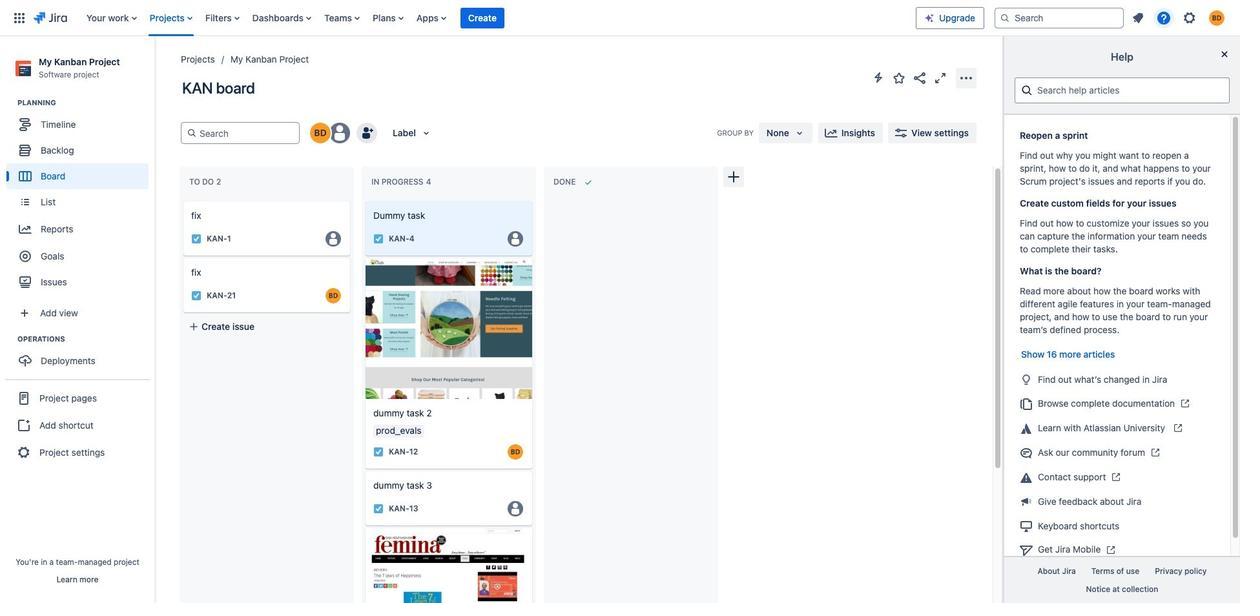 Task type: locate. For each thing, give the bounding box(es) containing it.
0 horizontal spatial list
[[80, 0, 916, 36]]

star kan board image
[[892, 70, 907, 86]]

heading
[[17, 98, 154, 108], [17, 334, 154, 345]]

settings image
[[1183, 10, 1198, 26]]

0 vertical spatial group
[[6, 98, 154, 299]]

2 vertical spatial group
[[5, 379, 150, 471]]

1 create issue image from the left
[[174, 193, 190, 208]]

help image
[[1157, 10, 1172, 26]]

group
[[6, 98, 154, 299], [6, 334, 154, 378], [5, 379, 150, 471]]

1 horizontal spatial list
[[1127, 6, 1233, 29]]

automations menu button icon image
[[871, 70, 887, 85]]

list item
[[461, 0, 505, 36]]

Search field
[[995, 7, 1124, 28]]

group for 'planning' image
[[6, 98, 154, 299]]

close image
[[1217, 47, 1233, 62]]

goal image
[[19, 251, 31, 262]]

2 heading from the top
[[17, 334, 154, 345]]

0 vertical spatial heading
[[17, 98, 154, 108]]

task image
[[191, 234, 202, 244], [374, 234, 384, 244], [374, 447, 384, 457], [374, 504, 384, 514]]

jira image
[[34, 10, 67, 26], [34, 10, 67, 26]]

create column image
[[726, 169, 742, 185]]

create issue image down to do element
[[174, 193, 190, 208]]

1 vertical spatial group
[[6, 334, 154, 378]]

list
[[80, 0, 916, 36], [1127, 6, 1233, 29]]

2 create issue image from the left
[[357, 193, 372, 208]]

None search field
[[995, 7, 1124, 28]]

banner
[[0, 0, 1241, 36]]

sidebar element
[[0, 36, 155, 604]]

1 heading from the top
[[17, 98, 154, 108]]

more actions image
[[959, 70, 974, 86]]

create issue image
[[174, 193, 190, 208], [357, 193, 372, 208]]

your profile and settings image
[[1210, 10, 1225, 26]]

1 vertical spatial heading
[[17, 334, 154, 345]]

Search text field
[[197, 123, 294, 143]]

task image
[[191, 291, 202, 301]]

1 horizontal spatial create issue image
[[357, 193, 372, 208]]

primary element
[[8, 0, 916, 36]]

create issue image down in progress element
[[357, 193, 372, 208]]

0 horizontal spatial create issue image
[[174, 193, 190, 208]]



Task type: vqa. For each thing, say whether or not it's contained in the screenshot.
Primary element
yes



Task type: describe. For each thing, give the bounding box(es) containing it.
search image
[[1000, 13, 1011, 23]]

enter full screen image
[[933, 70, 949, 86]]

sidebar navigation image
[[141, 52, 169, 78]]

view settings image
[[894, 125, 909, 141]]

Search help articles field
[[1034, 79, 1225, 102]]

appswitcher icon image
[[12, 10, 27, 26]]

heading for "group" for the operations image
[[17, 334, 154, 345]]

operations image
[[2, 332, 17, 347]]

create issue image
[[357, 249, 372, 265]]

create issue image for in progress element
[[357, 193, 372, 208]]

notifications image
[[1131, 10, 1146, 26]]

add people image
[[359, 125, 375, 141]]

group for the operations image
[[6, 334, 154, 378]]

in progress element
[[372, 177, 434, 187]]

create issue image for to do element
[[174, 193, 190, 208]]

heading for "group" for 'planning' image
[[17, 98, 154, 108]]

planning image
[[2, 95, 17, 111]]

to do element
[[189, 177, 224, 187]]



